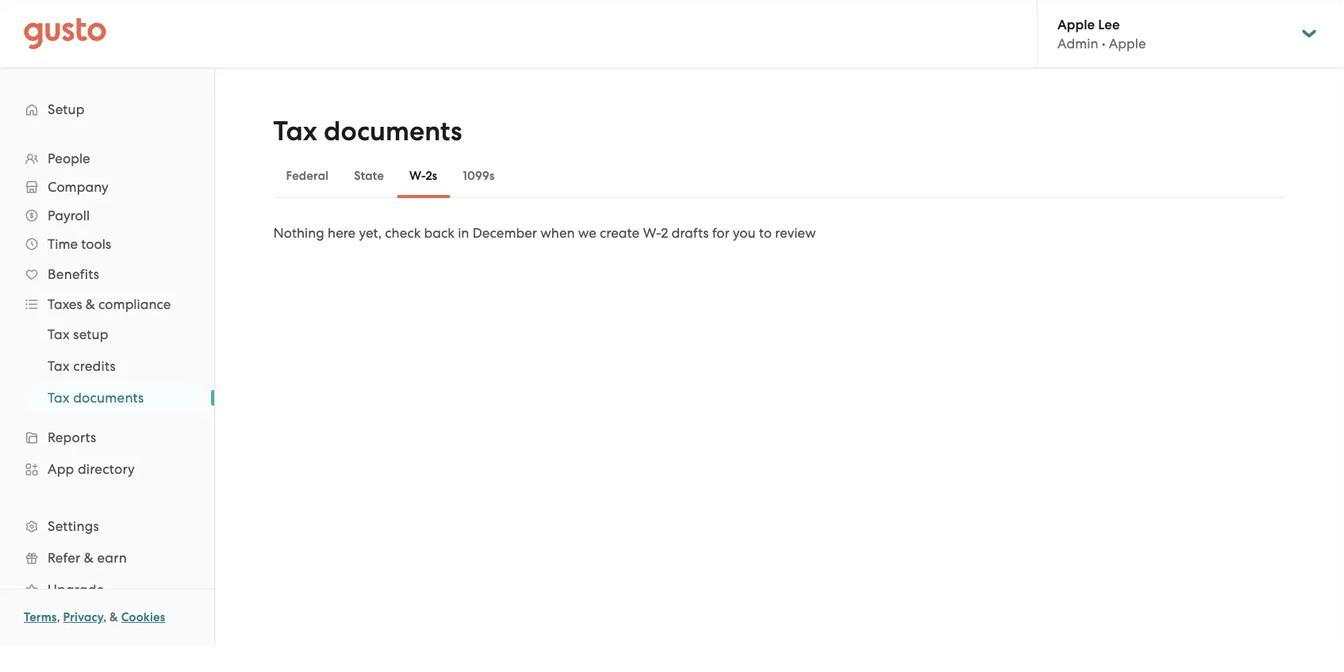 Task type: vqa. For each thing, say whether or not it's contained in the screenshot.
tools
yes



Task type: locate. For each thing, give the bounding box(es) containing it.
drafts
[[672, 225, 709, 241]]

state
[[354, 169, 384, 183]]

tax documents link
[[29, 384, 198, 413]]

reports link
[[16, 424, 198, 452]]

taxes & compliance button
[[16, 290, 198, 319]]

0 horizontal spatial w-
[[409, 169, 426, 183]]

benefits link
[[16, 260, 198, 289]]

tax documents
[[273, 115, 462, 148], [48, 390, 144, 406]]

apple up "admin"
[[1058, 16, 1095, 32]]

documents down 'tax credits' link
[[73, 390, 144, 406]]

, left privacy
[[57, 611, 60, 625]]

payroll
[[48, 208, 90, 224]]

company
[[48, 179, 108, 195]]

2 , from the left
[[103, 611, 107, 625]]

nothing
[[273, 225, 324, 241]]

w- right state
[[409, 169, 426, 183]]

1 vertical spatial &
[[84, 551, 94, 566]]

w- right create
[[643, 225, 661, 241]]

,
[[57, 611, 60, 625], [103, 611, 107, 625]]

1 list from the top
[[0, 144, 214, 638]]

tax documents up state
[[273, 115, 462, 148]]

tax for tax documents link
[[48, 390, 70, 406]]

& for earn
[[84, 551, 94, 566]]

0 horizontal spatial ,
[[57, 611, 60, 625]]

app
[[48, 462, 74, 478]]

1099s button
[[450, 157, 507, 195]]

refer & earn link
[[16, 544, 198, 573]]

tax credits
[[48, 359, 116, 374]]

tax inside "link"
[[48, 327, 70, 343]]

2 list from the top
[[0, 319, 214, 414]]

1 vertical spatial apple
[[1109, 36, 1146, 51]]

federal button
[[273, 157, 341, 195]]

tax down taxes
[[48, 327, 70, 343]]

tax setup
[[48, 327, 109, 343]]

list
[[0, 144, 214, 638], [0, 319, 214, 414]]

1 vertical spatial documents
[[73, 390, 144, 406]]

home image
[[24, 18, 106, 50]]

1 horizontal spatial ,
[[103, 611, 107, 625]]

tax documents inside list
[[48, 390, 144, 406]]

1 vertical spatial w-
[[643, 225, 661, 241]]

& right taxes
[[86, 297, 95, 313]]

compliance
[[98, 297, 171, 313]]

2 vertical spatial &
[[110, 611, 118, 625]]

0 horizontal spatial tax documents
[[48, 390, 144, 406]]

create
[[600, 225, 640, 241]]

documents
[[324, 115, 462, 148], [73, 390, 144, 406]]

apple
[[1058, 16, 1095, 32], [1109, 36, 1146, 51]]

upgrade
[[48, 582, 104, 598]]

, down the upgrade link
[[103, 611, 107, 625]]

credits
[[73, 359, 116, 374]]

we
[[578, 225, 597, 241]]

terms
[[24, 611, 57, 625]]

documents up state
[[324, 115, 462, 148]]

w-2s
[[409, 169, 437, 183]]

company button
[[16, 173, 198, 202]]

0 vertical spatial &
[[86, 297, 95, 313]]

tax
[[273, 115, 317, 148], [48, 327, 70, 343], [48, 359, 70, 374], [48, 390, 70, 406]]

apple lee admin • apple
[[1058, 16, 1146, 51]]

privacy
[[63, 611, 103, 625]]

tax credits link
[[29, 352, 198, 381]]

documents inside list
[[73, 390, 144, 406]]

w-
[[409, 169, 426, 183], [643, 225, 661, 241]]

tax documents down credits
[[48, 390, 144, 406]]

0 vertical spatial documents
[[324, 115, 462, 148]]

federal
[[286, 169, 329, 183]]

0 horizontal spatial documents
[[73, 390, 144, 406]]

& inside dropdown button
[[86, 297, 95, 313]]

time tools
[[48, 236, 111, 252]]

1 vertical spatial tax documents
[[48, 390, 144, 406]]

•
[[1102, 36, 1106, 51]]

& left earn
[[84, 551, 94, 566]]

0 vertical spatial w-
[[409, 169, 426, 183]]

0 vertical spatial apple
[[1058, 16, 1095, 32]]

1099s
[[463, 169, 495, 183]]

in
[[458, 225, 469, 241]]

tax left credits
[[48, 359, 70, 374]]

tax down tax credits at bottom
[[48, 390, 70, 406]]

setup
[[48, 102, 85, 117]]

apple right •
[[1109, 36, 1146, 51]]

tools
[[81, 236, 111, 252]]

1 horizontal spatial tax documents
[[273, 115, 462, 148]]

you
[[733, 225, 756, 241]]

reports
[[48, 430, 96, 446]]

privacy link
[[63, 611, 103, 625]]

app directory link
[[16, 455, 198, 484]]

&
[[86, 297, 95, 313], [84, 551, 94, 566], [110, 611, 118, 625]]

& down the upgrade link
[[110, 611, 118, 625]]



Task type: describe. For each thing, give the bounding box(es) containing it.
tax for 'tax credits' link
[[48, 359, 70, 374]]

app directory
[[48, 462, 135, 478]]

when
[[540, 225, 575, 241]]

terms link
[[24, 611, 57, 625]]

admin
[[1058, 36, 1098, 51]]

1 horizontal spatial apple
[[1109, 36, 1146, 51]]

benefits
[[48, 267, 99, 282]]

1 horizontal spatial documents
[[324, 115, 462, 148]]

cookies button
[[121, 609, 165, 628]]

tax up "federal" button
[[273, 115, 317, 148]]

1 horizontal spatial w-
[[643, 225, 661, 241]]

time
[[48, 236, 78, 252]]

list containing tax setup
[[0, 319, 214, 414]]

settings link
[[16, 513, 198, 541]]

terms , privacy , & cookies
[[24, 611, 165, 625]]

time tools button
[[16, 230, 198, 259]]

tax forms tab list
[[273, 154, 1285, 198]]

taxes
[[48, 297, 82, 313]]

refer & earn
[[48, 551, 127, 566]]

state button
[[341, 157, 397, 195]]

list containing people
[[0, 144, 214, 638]]

nothing here yet, check back in december when we create w-2 drafts for you to review
[[273, 225, 816, 241]]

& for compliance
[[86, 297, 95, 313]]

people button
[[16, 144, 198, 173]]

tax for tax setup "link"
[[48, 327, 70, 343]]

w-2s button
[[397, 157, 450, 195]]

0 vertical spatial tax documents
[[273, 115, 462, 148]]

lee
[[1098, 16, 1120, 32]]

to
[[759, 225, 772, 241]]

here
[[328, 225, 356, 241]]

tax setup link
[[29, 321, 198, 349]]

setup link
[[16, 95, 198, 124]]

for
[[712, 225, 730, 241]]

2s
[[426, 169, 437, 183]]

upgrade link
[[16, 576, 198, 605]]

yet,
[[359, 225, 382, 241]]

settings
[[48, 519, 99, 535]]

cookies
[[121, 611, 165, 625]]

check
[[385, 225, 421, 241]]

taxes & compliance
[[48, 297, 171, 313]]

w- inside button
[[409, 169, 426, 183]]

setup
[[73, 327, 109, 343]]

directory
[[78, 462, 135, 478]]

review
[[775, 225, 816, 241]]

payroll button
[[16, 202, 198, 230]]

refer
[[48, 551, 80, 566]]

december
[[473, 225, 537, 241]]

gusto navigation element
[[0, 68, 214, 646]]

earn
[[97, 551, 127, 566]]

back
[[424, 225, 455, 241]]

people
[[48, 151, 90, 167]]

1 , from the left
[[57, 611, 60, 625]]

0 horizontal spatial apple
[[1058, 16, 1095, 32]]

2
[[661, 225, 668, 241]]



